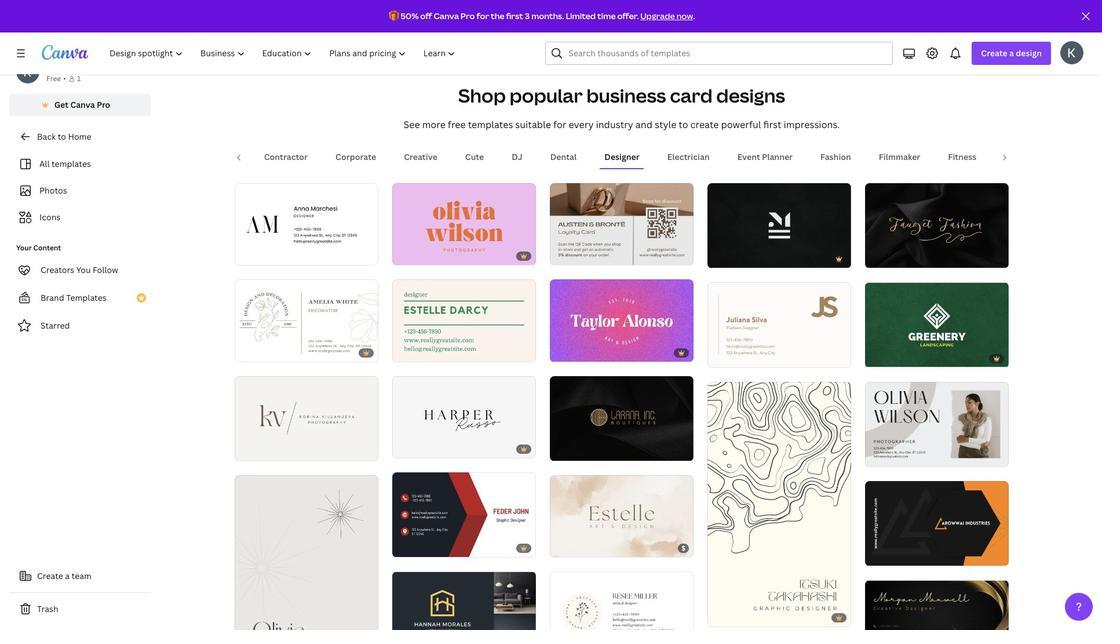 Task type: vqa. For each thing, say whether or not it's contained in the screenshot.
Greg Robinson 'icon'
no



Task type: describe. For each thing, give the bounding box(es) containing it.
designs for shop popular business card designs
[[717, 83, 786, 108]]

create a team
[[37, 571, 92, 582]]

of for "orange modern fun photography business card"
[[406, 251, 412, 260]]

filmmaker
[[880, 151, 921, 162]]

1 of 3 link
[[550, 183, 694, 265]]

contractor
[[264, 151, 308, 162]]

1 for beige and gold simple personal business card image
[[716, 353, 720, 362]]

to inside "link"
[[58, 131, 66, 142]]

layouts
[[463, 2, 492, 13]]

1 of 2 for "orange modern fun photography business card"
[[401, 251, 417, 260]]

see
[[404, 118, 420, 131]]

1 of 2 for black and white professional designer business card image
[[716, 254, 733, 263]]

1 for grey minimalist photographer business card
[[874, 453, 877, 462]]

🎁 50% off canva pro for the first 3 months. limited time offer. upgrade now .
[[389, 10, 695, 21]]

dj button
[[508, 146, 527, 168]]

more
[[423, 118, 446, 131]]

follow
[[93, 264, 118, 275]]

fitness button
[[944, 146, 982, 168]]

offer.
[[618, 10, 639, 21]]

1 horizontal spatial card
[[670, 83, 713, 108]]

neutral minimalist typography monogram photography business card image
[[235, 376, 379, 461]]

🎁
[[389, 10, 399, 21]]

1 horizontal spatial canva
[[434, 10, 459, 21]]

1 horizontal spatial to
[[679, 118, 689, 131]]

• for • best for colorful designs
[[548, 2, 551, 13]]

style
[[655, 118, 677, 131]]

• for • great for text-heavy card layouts
[[358, 2, 361, 13]]

shop
[[459, 83, 506, 108]]

black gold elegant fashion designer business name card image
[[550, 376, 694, 461]]

dj
[[512, 151, 523, 162]]

grey minimalist photographer business card image
[[866, 382, 1010, 467]]

for right best
[[573, 2, 584, 13]]

icons link
[[16, 206, 144, 228]]

get
[[54, 99, 68, 110]]

1 for black and white professional designer business card image
[[716, 254, 720, 263]]

1 of 2 for black gold elegant fashion designer business name card image
[[558, 447, 575, 456]]

fashion
[[821, 151, 852, 162]]

the
[[491, 10, 505, 21]]

contractor button
[[260, 146, 313, 168]]

• great for text-heavy card layouts
[[358, 2, 492, 13]]

0 horizontal spatial 3
[[525, 10, 530, 21]]

free
[[46, 74, 61, 83]]

creators you follow
[[41, 264, 118, 275]]

kendall parks image
[[1061, 41, 1084, 64]]

white elegant minimalist beauty business card image
[[393, 376, 536, 458]]

see more free templates suitable for every industry and style to create powerful first impressions.
[[404, 118, 840, 131]]

heavy
[[418, 2, 442, 13]]

black and gold simple elegant fashion designer business card image
[[866, 183, 1010, 268]]

all templates link
[[16, 153, 144, 175]]

black and gold minimalist creative designer business card image
[[866, 581, 1010, 630]]

beige and gold simple personal business card image
[[708, 283, 852, 367]]

months.
[[532, 10, 565, 21]]

all
[[39, 158, 50, 169]]

2 for black and white professional designer business card image
[[729, 254, 733, 263]]

olive green and beige simple line art single-side business card for designer or decorator image
[[235, 280, 379, 362]]

creators
[[41, 264, 74, 275]]

1 horizontal spatial templates
[[468, 118, 513, 131]]

free •
[[46, 74, 66, 83]]

1 of 2 for black orange modern graphic designer business card image
[[874, 552, 890, 561]]

2 for pink gradient abstract business card image
[[571, 348, 575, 356]]

create a design button
[[973, 42, 1052, 65]]

upgrade
[[641, 10, 675, 21]]

cream and white minimalist feminine business card image
[[550, 572, 694, 630]]

for left every
[[554, 118, 567, 131]]

beige topography pattern graphic designer business card image
[[708, 382, 852, 626]]

cream black minimalist modern monogram letter initial business card image
[[235, 183, 379, 265]]

get canva pro button
[[9, 94, 151, 116]]

designer
[[605, 151, 640, 162]]

every
[[569, 118, 594, 131]]

green simple landscaping business card image
[[866, 283, 1010, 367]]

create a design
[[982, 48, 1043, 59]]

dental button
[[546, 146, 582, 168]]

1 for the green simple landscaping business card image
[[874, 353, 877, 362]]

colorful
[[586, 2, 617, 13]]

shop popular business card designs
[[459, 83, 786, 108]]

1 of 2 for grey minimalist photographer business card
[[874, 453, 890, 462]]

1 of 2 for the green simple landscaping business card image
[[874, 353, 890, 362]]

text-
[[400, 2, 418, 13]]

beauty & retail loyalty card in ash grey brown photo-centric style image
[[550, 183, 694, 265]]

cute
[[466, 151, 484, 162]]

$
[[682, 544, 686, 553]]

0 horizontal spatial •
[[63, 74, 66, 83]]

home
[[68, 131, 91, 142]]

back
[[37, 131, 56, 142]]

popular
[[510, 83, 583, 108]]

starred link
[[9, 314, 151, 337]]

event planner button
[[733, 146, 798, 168]]

brand
[[41, 292, 64, 303]]

2 for the green simple landscaping business card image
[[887, 353, 890, 362]]

top level navigation element
[[102, 42, 466, 65]]

industry
[[596, 118, 634, 131]]

1 for black orange modern graphic designer business card image
[[874, 552, 877, 561]]

cream green minimalist lines single sided business card image
[[393, 280, 536, 362]]

for left the text-
[[387, 2, 398, 13]]

canva inside "get canva pro" button
[[70, 99, 95, 110]]

event planner
[[738, 151, 793, 162]]

content
[[33, 243, 61, 253]]

powerful
[[722, 118, 762, 131]]

dark gray interior design business card image
[[393, 572, 536, 630]]

of for black and gold simple elegant fashion designer business card image
[[879, 254, 885, 263]]

of for grey minimalist photographer business card
[[879, 453, 885, 462]]

of for neutral elegant designer business card image
[[563, 544, 570, 552]]

great
[[363, 2, 385, 13]]

of for beige and gold simple personal business card image
[[721, 353, 727, 362]]

2 for neutral elegant designer business card image
[[571, 544, 575, 552]]

now
[[677, 10, 694, 21]]

beige anthracite modern minimalist graphic designer business card image
[[235, 476, 379, 630]]

1 for "orange modern fun photography business card"
[[401, 251, 404, 260]]

1 for neutral elegant designer business card image
[[558, 544, 562, 552]]

for left the at the left of the page
[[477, 10, 489, 21]]

dental
[[551, 151, 577, 162]]

50%
[[401, 10, 419, 21]]

1 for black gold elegant fashion designer business name card image
[[558, 447, 562, 456]]

of for black orange modern graphic designer business card image
[[879, 552, 885, 561]]

photos
[[39, 185, 67, 196]]

corporate button
[[331, 146, 381, 168]]

1 for black and gold simple elegant fashion designer business card image
[[874, 254, 877, 263]]



Task type: locate. For each thing, give the bounding box(es) containing it.
0 horizontal spatial designs
[[619, 2, 649, 13]]

black orange modern graphic designer business card image
[[866, 481, 1010, 566]]

of for beauty & retail loyalty card in ash grey brown photo-centric style on the top of page
[[563, 251, 570, 260]]

1 of 2 for neutral elegant designer business card image
[[558, 544, 575, 552]]

cute button
[[461, 146, 489, 168]]

•
[[358, 2, 361, 13], [548, 2, 551, 13], [63, 74, 66, 83]]

1 of 2 for pink gradient abstract business card image
[[558, 348, 575, 356]]

for
[[387, 2, 398, 13], [573, 2, 584, 13], [477, 10, 489, 21], [554, 118, 567, 131]]

designs for • best for colorful designs
[[619, 2, 649, 13]]

templates down the shop
[[468, 118, 513, 131]]

1 vertical spatial 3
[[571, 251, 575, 260]]

0 horizontal spatial card
[[444, 2, 461, 13]]

2
[[414, 251, 417, 260], [729, 254, 733, 263], [887, 254, 890, 263], [571, 348, 575, 356], [729, 353, 733, 362], [887, 353, 890, 362], [571, 447, 575, 456], [887, 453, 890, 462], [571, 544, 575, 552], [887, 552, 890, 561]]

of for black gold elegant fashion designer business name card image
[[563, 447, 570, 456]]

card right heavy
[[444, 2, 461, 13]]

0 horizontal spatial a
[[65, 571, 70, 582]]

black and red business card image
[[393, 473, 536, 557]]

0 vertical spatial templates
[[468, 118, 513, 131]]

electrician
[[668, 151, 710, 162]]

0 vertical spatial 3
[[525, 10, 530, 21]]

off
[[421, 10, 432, 21]]

a
[[1010, 48, 1015, 59], [65, 571, 70, 582]]

1 of 3
[[558, 251, 575, 260]]

a left design
[[1010, 48, 1015, 59]]

pink gradient abstract business card image
[[550, 280, 694, 362]]

1 of 2 for black and gold simple elegant fashion designer business card image
[[874, 254, 890, 263]]

you
[[76, 264, 91, 275]]

creators you follow link
[[9, 259, 151, 282]]

card up create
[[670, 83, 713, 108]]

fashion button
[[816, 146, 856, 168]]

pro
[[461, 10, 475, 21], [97, 99, 110, 110]]

0 vertical spatial card
[[444, 2, 461, 13]]

photos link
[[16, 180, 144, 202]]

starred
[[41, 320, 70, 331]]

of for the green simple landscaping business card image
[[879, 353, 885, 362]]

free
[[448, 118, 466, 131]]

your
[[16, 243, 32, 253]]

all templates
[[39, 158, 91, 169]]

0 vertical spatial designs
[[619, 2, 649, 13]]

1 horizontal spatial 3
[[571, 251, 575, 260]]

1 for pink gradient abstract business card image
[[558, 348, 562, 356]]

brand templates link
[[9, 286, 151, 310]]

to right style
[[679, 118, 689, 131]]

1 vertical spatial create
[[37, 571, 63, 582]]

3
[[525, 10, 530, 21], [571, 251, 575, 260]]

pro up back to home "link"
[[97, 99, 110, 110]]

first
[[506, 10, 524, 21], [764, 118, 782, 131]]

designs
[[619, 2, 649, 13], [717, 83, 786, 108]]

.
[[694, 10, 695, 21]]

to
[[679, 118, 689, 131], [58, 131, 66, 142]]

0 horizontal spatial first
[[506, 10, 524, 21]]

designs up powerful
[[717, 83, 786, 108]]

• left great
[[358, 2, 361, 13]]

create a team button
[[9, 565, 151, 588]]

create left team
[[37, 571, 63, 582]]

create inside create a design dropdown button
[[982, 48, 1008, 59]]

create left design
[[982, 48, 1008, 59]]

1 vertical spatial a
[[65, 571, 70, 582]]

florist button
[[1000, 146, 1035, 168]]

impressions.
[[784, 118, 840, 131]]

first right the at the left of the page
[[506, 10, 524, 21]]

back to home
[[37, 131, 91, 142]]

and
[[636, 118, 653, 131]]

1 horizontal spatial create
[[982, 48, 1008, 59]]

0 vertical spatial first
[[506, 10, 524, 21]]

design
[[1017, 48, 1043, 59]]

black and white professional designer business card image
[[708, 183, 852, 268]]

card
[[444, 2, 461, 13], [670, 83, 713, 108]]

a for design
[[1010, 48, 1015, 59]]

canva right get
[[70, 99, 95, 110]]

None search field
[[546, 42, 894, 65]]

• right free
[[63, 74, 66, 83]]

first right powerful
[[764, 118, 782, 131]]

Search search field
[[569, 42, 886, 64]]

0 vertical spatial a
[[1010, 48, 1015, 59]]

2 for black gold elegant fashion designer business name card image
[[571, 447, 575, 456]]

florist
[[1005, 151, 1030, 162]]

1 horizontal spatial •
[[358, 2, 361, 13]]

event
[[738, 151, 761, 162]]

• best for colorful designs
[[548, 2, 649, 13]]

1 horizontal spatial pro
[[461, 10, 475, 21]]

upgrade now button
[[641, 10, 694, 21]]

1 vertical spatial templates
[[52, 158, 91, 169]]

templates right the all
[[52, 158, 91, 169]]

designs right time at the right top of the page
[[619, 2, 649, 13]]

a inside create a design dropdown button
[[1010, 48, 1015, 59]]

pro inside button
[[97, 99, 110, 110]]

filmmaker button
[[875, 146, 926, 168]]

2 horizontal spatial •
[[548, 2, 551, 13]]

1 for beauty & retail loyalty card in ash grey brown photo-centric style on the top of page
[[558, 251, 562, 260]]

0 horizontal spatial canva
[[70, 99, 95, 110]]

• left best
[[548, 2, 551, 13]]

0 horizontal spatial to
[[58, 131, 66, 142]]

team
[[72, 571, 92, 582]]

of
[[406, 251, 412, 260], [563, 251, 570, 260], [721, 254, 727, 263], [879, 254, 885, 263], [563, 348, 570, 356], [721, 353, 727, 362], [879, 353, 885, 362], [563, 447, 570, 456], [879, 453, 885, 462], [563, 544, 570, 552], [879, 552, 885, 561]]

designer button
[[600, 146, 645, 168]]

planner
[[763, 151, 793, 162]]

corporate
[[336, 151, 376, 162]]

templates
[[66, 292, 107, 303]]

1
[[77, 74, 81, 83], [401, 251, 404, 260], [558, 251, 562, 260], [716, 254, 720, 263], [874, 254, 877, 263], [558, 348, 562, 356], [716, 353, 720, 362], [874, 353, 877, 362], [558, 447, 562, 456], [874, 453, 877, 462], [558, 544, 562, 552], [874, 552, 877, 561]]

1 vertical spatial pro
[[97, 99, 110, 110]]

2 for beige and gold simple personal business card image
[[729, 353, 733, 362]]

best
[[553, 2, 571, 13]]

a for team
[[65, 571, 70, 582]]

1 of 2 for beige and gold simple personal business card image
[[716, 353, 733, 362]]

orange modern fun photography business card image
[[393, 183, 536, 265]]

1 vertical spatial card
[[670, 83, 713, 108]]

0 horizontal spatial pro
[[97, 99, 110, 110]]

a left team
[[65, 571, 70, 582]]

canva right off
[[434, 10, 459, 21]]

1 of 2
[[401, 251, 417, 260], [716, 254, 733, 263], [874, 254, 890, 263], [558, 348, 575, 356], [716, 353, 733, 362], [874, 353, 890, 362], [558, 447, 575, 456], [874, 453, 890, 462], [558, 544, 575, 552], [874, 552, 890, 561]]

2 for black and gold simple elegant fashion designer business card image
[[887, 254, 890, 263]]

trash link
[[9, 598, 151, 621]]

time
[[598, 10, 616, 21]]

creative button
[[400, 146, 442, 168]]

your content
[[16, 243, 61, 253]]

0 horizontal spatial create
[[37, 571, 63, 582]]

0 vertical spatial canva
[[434, 10, 459, 21]]

get canva pro
[[54, 99, 110, 110]]

1 horizontal spatial first
[[764, 118, 782, 131]]

1 vertical spatial designs
[[717, 83, 786, 108]]

pro left the at the left of the page
[[461, 10, 475, 21]]

brand templates
[[41, 292, 107, 303]]

0 vertical spatial pro
[[461, 10, 475, 21]]

0 vertical spatial create
[[982, 48, 1008, 59]]

fitness
[[949, 151, 977, 162]]

electrician button
[[663, 146, 715, 168]]

a inside create a team button
[[65, 571, 70, 582]]

1 vertical spatial canva
[[70, 99, 95, 110]]

2 for "orange modern fun photography business card"
[[414, 251, 417, 260]]

create inside create a team button
[[37, 571, 63, 582]]

neutral elegant designer business card image
[[550, 475, 694, 558]]

create for create a design
[[982, 48, 1008, 59]]

0 horizontal spatial templates
[[52, 158, 91, 169]]

of for black and white professional designer business card image
[[721, 254, 727, 263]]

of for pink gradient abstract business card image
[[563, 348, 570, 356]]

to right back
[[58, 131, 66, 142]]

icons
[[39, 212, 60, 223]]

business
[[587, 83, 667, 108]]

personal
[[46, 61, 81, 72]]

create
[[982, 48, 1008, 59], [37, 571, 63, 582]]

back to home link
[[9, 125, 151, 148]]

create for create a team
[[37, 571, 63, 582]]

limited
[[566, 10, 596, 21]]

2 for black orange modern graphic designer business card image
[[887, 552, 890, 561]]

suitable
[[516, 118, 551, 131]]

create
[[691, 118, 719, 131]]

1 vertical spatial first
[[764, 118, 782, 131]]

creative
[[404, 151, 438, 162]]

2 for grey minimalist photographer business card
[[887, 453, 890, 462]]

1 horizontal spatial designs
[[717, 83, 786, 108]]

1 horizontal spatial a
[[1010, 48, 1015, 59]]



